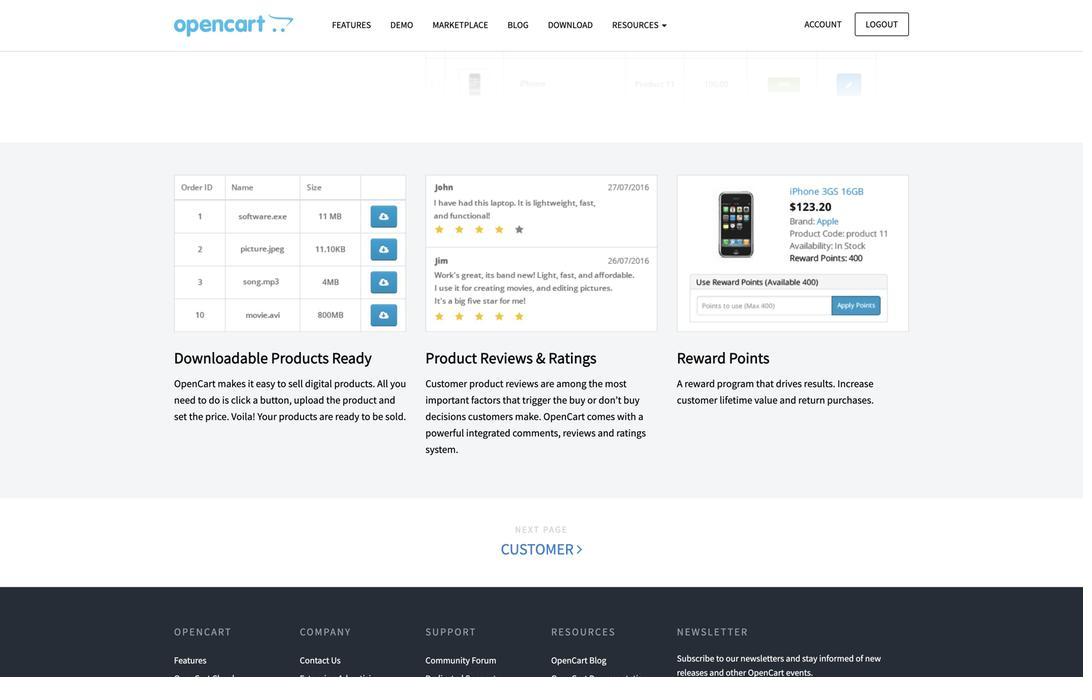 Task type: locate. For each thing, give the bounding box(es) containing it.
resources
[[613, 19, 661, 31], [552, 626, 616, 639]]

1 vertical spatial product
[[343, 394, 377, 407]]

that
[[757, 377, 774, 390], [503, 394, 521, 407]]

of
[[856, 653, 864, 664]]

unlimited products image
[[426, 0, 877, 110]]

reviews
[[506, 377, 539, 390], [563, 427, 596, 440]]

0 vertical spatial that
[[757, 377, 774, 390]]

customers
[[468, 410, 513, 423]]

product
[[426, 348, 477, 368]]

product
[[470, 377, 504, 390], [343, 394, 377, 407]]

reward points image
[[677, 175, 910, 333]]

events.
[[787, 667, 814, 677]]

most
[[605, 377, 627, 390]]

1 vertical spatial blog
[[590, 655, 607, 666]]

decisions
[[426, 410, 466, 423]]

a
[[253, 394, 258, 407], [639, 410, 644, 423]]

0 horizontal spatial buy
[[570, 394, 586, 407]]

opencart blog link
[[552, 651, 607, 670]]

marketplace
[[433, 19, 489, 31]]

and down the drives
[[780, 394, 797, 407]]

customer for customer
[[501, 540, 577, 559]]

account
[[805, 18, 842, 30]]

blog link
[[498, 14, 539, 36]]

are up trigger
[[541, 377, 555, 390]]

us
[[331, 655, 341, 666]]

opencart
[[174, 377, 216, 390], [544, 410, 585, 423], [174, 626, 232, 639], [552, 655, 588, 666], [748, 667, 785, 677]]

page
[[544, 524, 569, 535]]

features link
[[323, 14, 381, 36], [174, 651, 207, 670]]

opencart makes it easy to sell digital products. all you need to do is click a button, upload the product and set the price. voila! your products are ready to be sold.
[[174, 377, 406, 423]]

customer up "important"
[[426, 377, 468, 390]]

1 horizontal spatial product
[[470, 377, 504, 390]]

community
[[426, 655, 470, 666]]

0 horizontal spatial customer
[[426, 377, 468, 390]]

the down among
[[553, 394, 568, 407]]

opencart for opencart makes it easy to sell digital products. all you need to do is click a button, upload the product and set the price. voila! your products are ready to be sold.
[[174, 377, 216, 390]]

the
[[589, 377, 603, 390], [326, 394, 341, 407], [553, 394, 568, 407], [189, 410, 203, 423]]

customer link
[[501, 537, 583, 562]]

a inside opencart makes it easy to sell digital products. all you need to do is click a button, upload the product and set the price. voila! your products are ready to be sold.
[[253, 394, 258, 407]]

to left be
[[362, 410, 371, 423]]

1 horizontal spatial features link
[[323, 14, 381, 36]]

0 vertical spatial product
[[470, 377, 504, 390]]

0 horizontal spatial a
[[253, 394, 258, 407]]

need
[[174, 394, 196, 407]]

ready
[[335, 410, 360, 423]]

opencart - features image
[[174, 14, 294, 37]]

do
[[209, 394, 220, 407]]

you
[[390, 377, 406, 390]]

a
[[677, 377, 683, 390]]

demo link
[[381, 14, 423, 36]]

set
[[174, 410, 187, 423]]

0 vertical spatial features link
[[323, 14, 381, 36]]

1 horizontal spatial reviews
[[563, 427, 596, 440]]

1 horizontal spatial are
[[541, 377, 555, 390]]

logout link
[[855, 13, 910, 36]]

makes
[[218, 377, 246, 390]]

&
[[536, 348, 546, 368]]

button,
[[260, 394, 292, 407]]

downloadable
[[174, 348, 268, 368]]

are left ready
[[320, 410, 333, 423]]

1 horizontal spatial buy
[[624, 394, 640, 407]]

subscribe
[[677, 653, 715, 664]]

products
[[279, 410, 317, 423]]

newsletter
[[677, 626, 749, 639]]

sold.
[[386, 410, 406, 423]]

support
[[426, 626, 477, 639]]

buy up with
[[624, 394, 640, 407]]

and down 'all'
[[379, 394, 396, 407]]

0 horizontal spatial that
[[503, 394, 521, 407]]

customer down next page
[[501, 540, 577, 559]]

reviews up trigger
[[506, 377, 539, 390]]

return
[[799, 394, 826, 407]]

product inside customer product reviews are among the most important factors that trigger the buy or don't buy decisions customers make. opencart comes with a powerful integrated comments, reviews and ratings system.
[[470, 377, 504, 390]]

a inside customer product reviews are among the most important factors that trigger the buy or don't buy decisions customers make. opencart comes with a powerful integrated comments, reviews and ratings system.
[[639, 410, 644, 423]]

1 vertical spatial a
[[639, 410, 644, 423]]

opencart inside subscribe to our newsletters and stay informed of new releases and other opencart events.
[[748, 667, 785, 677]]

the up or
[[589, 377, 603, 390]]

reward
[[685, 377, 715, 390]]

buy
[[570, 394, 586, 407], [624, 394, 640, 407]]

and down comes
[[598, 427, 615, 440]]

1 horizontal spatial a
[[639, 410, 644, 423]]

0 horizontal spatial features link
[[174, 651, 207, 670]]

opencart inside customer product reviews are among the most important factors that trigger the buy or don't buy decisions customers make. opencart comes with a powerful integrated comments, reviews and ratings system.
[[544, 410, 585, 423]]

sell
[[288, 377, 303, 390]]

marketplace link
[[423, 14, 498, 36]]

to
[[277, 377, 286, 390], [198, 394, 207, 407], [362, 410, 371, 423], [717, 653, 725, 664]]

a right the click
[[253, 394, 258, 407]]

0 vertical spatial blog
[[508, 19, 529, 31]]

0 horizontal spatial blog
[[508, 19, 529, 31]]

features
[[332, 19, 371, 31], [174, 655, 207, 666]]

1 horizontal spatial customer
[[501, 540, 577, 559]]

easy
[[256, 377, 275, 390]]

and
[[379, 394, 396, 407], [780, 394, 797, 407], [598, 427, 615, 440], [786, 653, 801, 664], [710, 667, 725, 677]]

1 vertical spatial resources
[[552, 626, 616, 639]]

next page
[[515, 524, 569, 535]]

1 vertical spatial features
[[174, 655, 207, 666]]

blog
[[508, 19, 529, 31], [590, 655, 607, 666]]

make.
[[515, 410, 542, 423]]

that up value
[[757, 377, 774, 390]]

1 horizontal spatial features
[[332, 19, 371, 31]]

0 horizontal spatial product
[[343, 394, 377, 407]]

contact us
[[300, 655, 341, 666]]

0 vertical spatial a
[[253, 394, 258, 407]]

0 vertical spatial are
[[541, 377, 555, 390]]

product down products.
[[343, 394, 377, 407]]

reviews down comes
[[563, 427, 596, 440]]

a right with
[[639, 410, 644, 423]]

comes
[[587, 410, 616, 423]]

forum
[[472, 655, 497, 666]]

that inside customer product reviews are among the most important factors that trigger the buy or don't buy decisions customers make. opencart comes with a powerful integrated comments, reviews and ratings system.
[[503, 394, 521, 407]]

0 vertical spatial customer
[[426, 377, 468, 390]]

is
[[222, 394, 229, 407]]

0 vertical spatial features
[[332, 19, 371, 31]]

downloadable products ready image
[[174, 175, 406, 333]]

0 horizontal spatial are
[[320, 410, 333, 423]]

are inside customer product reviews are among the most important factors that trigger the buy or don't buy decisions customers make. opencart comes with a powerful integrated comments, reviews and ratings system.
[[541, 377, 555, 390]]

0 vertical spatial reviews
[[506, 377, 539, 390]]

customer inside customer product reviews are among the most important factors that trigger the buy or don't buy decisions customers make. opencart comes with a powerful integrated comments, reviews and ratings system.
[[426, 377, 468, 390]]

buy left or
[[570, 394, 586, 407]]

opencart for opencart
[[174, 626, 232, 639]]

product up factors
[[470, 377, 504, 390]]

1 vertical spatial customer
[[501, 540, 577, 559]]

your
[[258, 410, 277, 423]]

customer product reviews are among the most important factors that trigger the buy or don't buy decisions customers make. opencart comes with a powerful integrated comments, reviews and ratings system.
[[426, 377, 646, 456]]

products.
[[334, 377, 375, 390]]

1 buy from the left
[[570, 394, 586, 407]]

1 vertical spatial are
[[320, 410, 333, 423]]

product inside opencart makes it easy to sell digital products. all you need to do is click a button, upload the product and set the price. voila! your products are ready to be sold.
[[343, 394, 377, 407]]

opencart inside opencart makes it easy to sell digital products. all you need to do is click a button, upload the product and set the price. voila! your products are ready to be sold.
[[174, 377, 216, 390]]

and inside opencart makes it easy to sell digital products. all you need to do is click a button, upload the product and set the price. voila! your products are ready to be sold.
[[379, 394, 396, 407]]

customer
[[426, 377, 468, 390], [501, 540, 577, 559]]

to left our
[[717, 653, 725, 664]]

important
[[426, 394, 469, 407]]

1 vertical spatial features link
[[174, 651, 207, 670]]

resources link
[[603, 14, 677, 36]]

1 vertical spatial that
[[503, 394, 521, 407]]

that up make.
[[503, 394, 521, 407]]

trigger
[[523, 394, 551, 407]]

1 horizontal spatial that
[[757, 377, 774, 390]]

and left other
[[710, 667, 725, 677]]

are
[[541, 377, 555, 390], [320, 410, 333, 423]]

price.
[[205, 410, 229, 423]]



Task type: vqa. For each thing, say whether or not it's contained in the screenshot.
will
no



Task type: describe. For each thing, give the bounding box(es) containing it.
system.
[[426, 443, 459, 456]]

product reviews & ratings
[[426, 348, 597, 368]]

2 buy from the left
[[624, 394, 640, 407]]

other
[[726, 667, 747, 677]]

contact
[[300, 655, 330, 666]]

a reward program that drives results. increase customer lifetime value and return purchases.
[[677, 377, 875, 407]]

0 horizontal spatial reviews
[[506, 377, 539, 390]]

all
[[378, 377, 388, 390]]

reward points
[[677, 348, 770, 368]]

among
[[557, 377, 587, 390]]

points
[[730, 348, 770, 368]]

demo
[[391, 19, 414, 31]]

opencart for opencart blog
[[552, 655, 588, 666]]

value
[[755, 394, 778, 407]]

product reviews & retings image
[[426, 175, 658, 333]]

with
[[618, 410, 637, 423]]

integrated
[[467, 427, 511, 440]]

or
[[588, 394, 597, 407]]

results.
[[805, 377, 836, 390]]

releases
[[677, 667, 708, 677]]

1 vertical spatial reviews
[[563, 427, 596, 440]]

logout
[[866, 18, 899, 30]]

don't
[[599, 394, 622, 407]]

new
[[866, 653, 882, 664]]

ratings
[[617, 427, 646, 440]]

products
[[271, 348, 329, 368]]

next
[[515, 524, 540, 535]]

customer
[[677, 394, 718, 407]]

contact us link
[[300, 651, 341, 670]]

1 horizontal spatial blog
[[590, 655, 607, 666]]

the up ready
[[326, 394, 341, 407]]

click
[[231, 394, 251, 407]]

download link
[[539, 14, 603, 36]]

purchases.
[[828, 394, 875, 407]]

newsletters
[[741, 653, 785, 664]]

lifetime
[[720, 394, 753, 407]]

to left do at the left bottom of the page
[[198, 394, 207, 407]]

account link
[[794, 13, 853, 36]]

are inside opencart makes it easy to sell digital products. all you need to do is click a button, upload the product and set the price. voila! your products are ready to be sold.
[[320, 410, 333, 423]]

stay
[[803, 653, 818, 664]]

to left sell
[[277, 377, 286, 390]]

downloadable products ready
[[174, 348, 372, 368]]

powerful
[[426, 427, 464, 440]]

to inside subscribe to our newsletters and stay informed of new releases and other opencart events.
[[717, 653, 725, 664]]

0 vertical spatial resources
[[613, 19, 661, 31]]

ready
[[332, 348, 372, 368]]

customer for customer product reviews are among the most important factors that trigger the buy or don't buy decisions customers make. opencart comes with a powerful integrated comments, reviews and ratings system.
[[426, 377, 468, 390]]

the right set
[[189, 410, 203, 423]]

informed
[[820, 653, 855, 664]]

and inside a reward program that drives results. increase customer lifetime value and return purchases.
[[780, 394, 797, 407]]

ratings
[[549, 348, 597, 368]]

subscribe to our newsletters and stay informed of new releases and other opencart events.
[[677, 653, 882, 677]]

be
[[373, 410, 384, 423]]

that inside a reward program that drives results. increase customer lifetime value and return purchases.
[[757, 377, 774, 390]]

company
[[300, 626, 352, 639]]

digital
[[305, 377, 332, 390]]

reviews
[[480, 348, 533, 368]]

and inside customer product reviews are among the most important factors that trigger the buy or don't buy decisions customers make. opencart comes with a powerful integrated comments, reviews and ratings system.
[[598, 427, 615, 440]]

it
[[248, 377, 254, 390]]

community forum
[[426, 655, 497, 666]]

opencart blog
[[552, 655, 607, 666]]

voila!
[[231, 410, 256, 423]]

community forum link
[[426, 651, 497, 670]]

angle right image
[[577, 542, 583, 557]]

and up events.
[[786, 653, 801, 664]]

download
[[548, 19, 593, 31]]

reward
[[677, 348, 726, 368]]

our
[[726, 653, 739, 664]]

0 horizontal spatial features
[[174, 655, 207, 666]]

factors
[[472, 394, 501, 407]]

drives
[[776, 377, 803, 390]]

program
[[718, 377, 755, 390]]

increase
[[838, 377, 874, 390]]

comments,
[[513, 427, 561, 440]]



